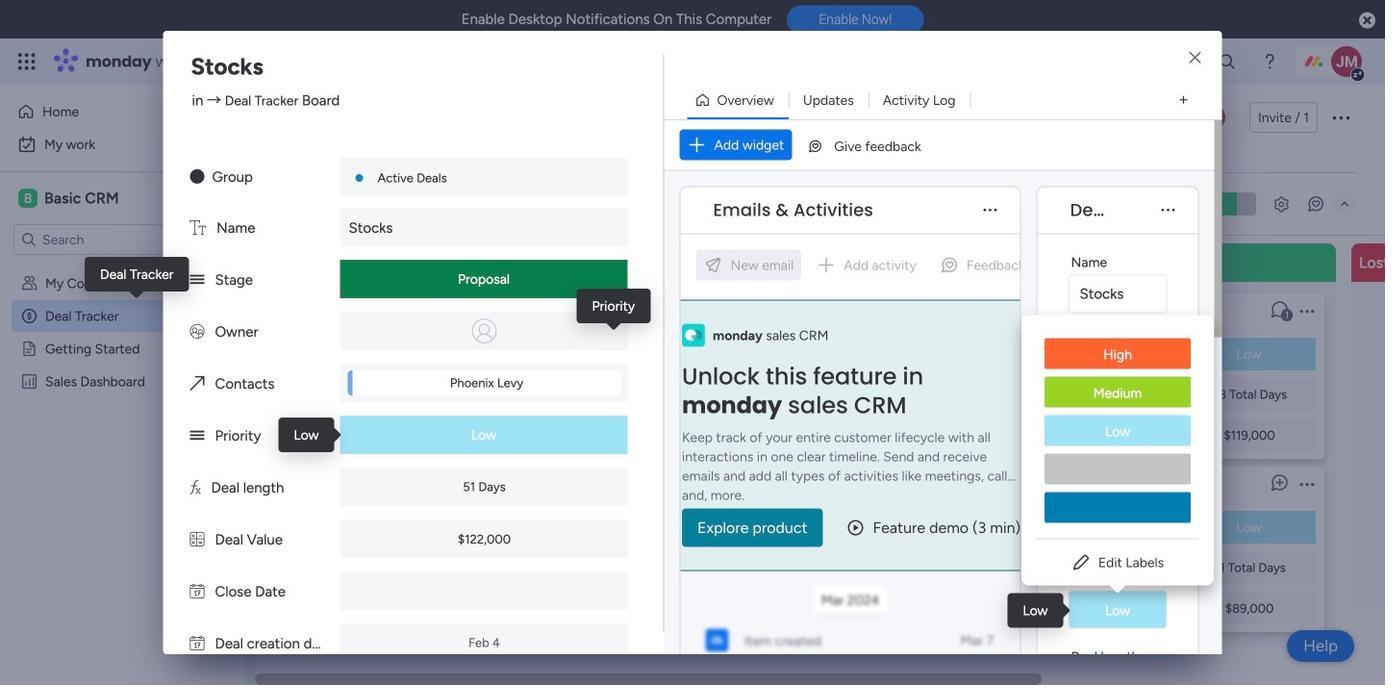 Task type: describe. For each thing, give the bounding box(es) containing it.
workspace selection element
[[18, 187, 122, 210]]

workspace image
[[18, 188, 38, 209]]

public dashboard image
[[20, 372, 38, 391]]

0 vertical spatial add view image
[[1180, 93, 1188, 107]]

0 horizontal spatial v2 function small outline image
[[840, 387, 853, 402]]

search everything image
[[1219, 52, 1238, 71]]

arrow down image
[[654, 192, 677, 216]]

help image
[[1261, 52, 1280, 71]]

1 dapulse date column image from the top
[[190, 583, 205, 601]]

Search in workspace field
[[40, 229, 161, 251]]

2 more dots image from the left
[[1162, 203, 1176, 217]]

jeremy miller image
[[1201, 105, 1226, 130]]

dapulse text column image
[[190, 219, 206, 237]]

v2 status outline image
[[575, 346, 587, 362]]

edit labels image
[[1072, 553, 1091, 572]]

1 more dots image from the left
[[984, 203, 998, 217]]

v2 small numbers digit column outline image
[[1106, 427, 1118, 443]]

collapse image
[[1338, 196, 1353, 212]]

v2 multiple person column image
[[190, 323, 205, 341]]



Task type: vqa. For each thing, say whether or not it's contained in the screenshot.
more dots image
yes



Task type: locate. For each thing, give the bounding box(es) containing it.
angle down image
[[373, 197, 382, 211]]

v2 search image
[[415, 193, 429, 215]]

more dots image
[[984, 203, 998, 217], [1162, 203, 1176, 217]]

v2 small numbers digit column outline image
[[309, 427, 321, 443], [575, 427, 587, 443], [840, 427, 853, 443], [840, 601, 853, 616], [1106, 601, 1118, 616]]

1 vertical spatial v2 status image
[[190, 427, 205, 445]]

v2 function small outline image
[[840, 387, 853, 402], [1106, 560, 1118, 576]]

1 v2 status image from the top
[[190, 271, 205, 289]]

new deal image
[[777, 253, 796, 272]]

v2 sun image
[[190, 168, 205, 186]]

close image
[[1190, 51, 1202, 65]]

0 vertical spatial v2 status image
[[190, 271, 205, 289]]

2 dapulse date column image from the top
[[190, 635, 205, 653]]

0 vertical spatial dapulse date column image
[[190, 583, 205, 601]]

select product image
[[17, 52, 37, 71]]

0 horizontal spatial more dots image
[[984, 203, 998, 217]]

jeremy miller image
[[1332, 46, 1363, 77]]

v2 status image up v2 multiple person column icon
[[190, 271, 205, 289]]

add view image
[[1180, 93, 1188, 107], [516, 149, 524, 163]]

v2 status image
[[190, 271, 205, 289], [190, 427, 205, 445]]

1 vertical spatial v2 function small outline image
[[1106, 560, 1118, 576]]

1 horizontal spatial add view image
[[1180, 93, 1188, 107]]

dapulse date column image
[[190, 583, 205, 601], [190, 635, 205, 653]]

dialog
[[0, 0, 1386, 685]]

option
[[12, 96, 205, 127], [12, 129, 234, 160], [0, 266, 245, 270], [1045, 338, 1192, 371], [1045, 377, 1192, 410], [1045, 415, 1192, 448], [1045, 454, 1192, 485], [1045, 492, 1192, 523]]

0 vertical spatial v2 function small outline image
[[840, 387, 853, 402]]

v2 status outline image
[[1106, 346, 1118, 362], [840, 520, 853, 535], [1106, 520, 1118, 535]]

1 horizontal spatial more dots image
[[1162, 203, 1176, 217]]

1 vertical spatial add view image
[[516, 149, 524, 163]]

1 horizontal spatial v2 function small outline image
[[1106, 560, 1118, 576]]

v2 status image down v2 board relation small icon
[[190, 427, 205, 445]]

0 horizontal spatial add view image
[[516, 149, 524, 163]]

row group
[[286, 244, 1386, 674]]

2 v2 status image from the top
[[190, 427, 205, 445]]

v2 function image
[[190, 479, 201, 497]]

dapulse close image
[[1360, 11, 1376, 31]]

None field
[[709, 198, 879, 223], [1066, 198, 1113, 223], [709, 198, 879, 223], [1066, 198, 1113, 223]]

dapulse numbers column image
[[190, 531, 205, 549]]

list box
[[0, 263, 245, 658], [833, 286, 1060, 632], [1098, 286, 1325, 632], [1022, 323, 1215, 539]]

Search field
[[429, 191, 487, 218]]

public board image
[[20, 340, 38, 358]]

v2 function small outline image
[[309, 387, 321, 402], [575, 387, 587, 402], [1106, 387, 1118, 402], [840, 560, 853, 576]]

1 vertical spatial dapulse date column image
[[190, 635, 205, 653]]

monday marketplace image
[[1171, 52, 1191, 71]]

tab
[[504, 141, 535, 171]]

tab list
[[292, 141, 1357, 172]]

v2 board relation small image
[[190, 375, 205, 393]]



